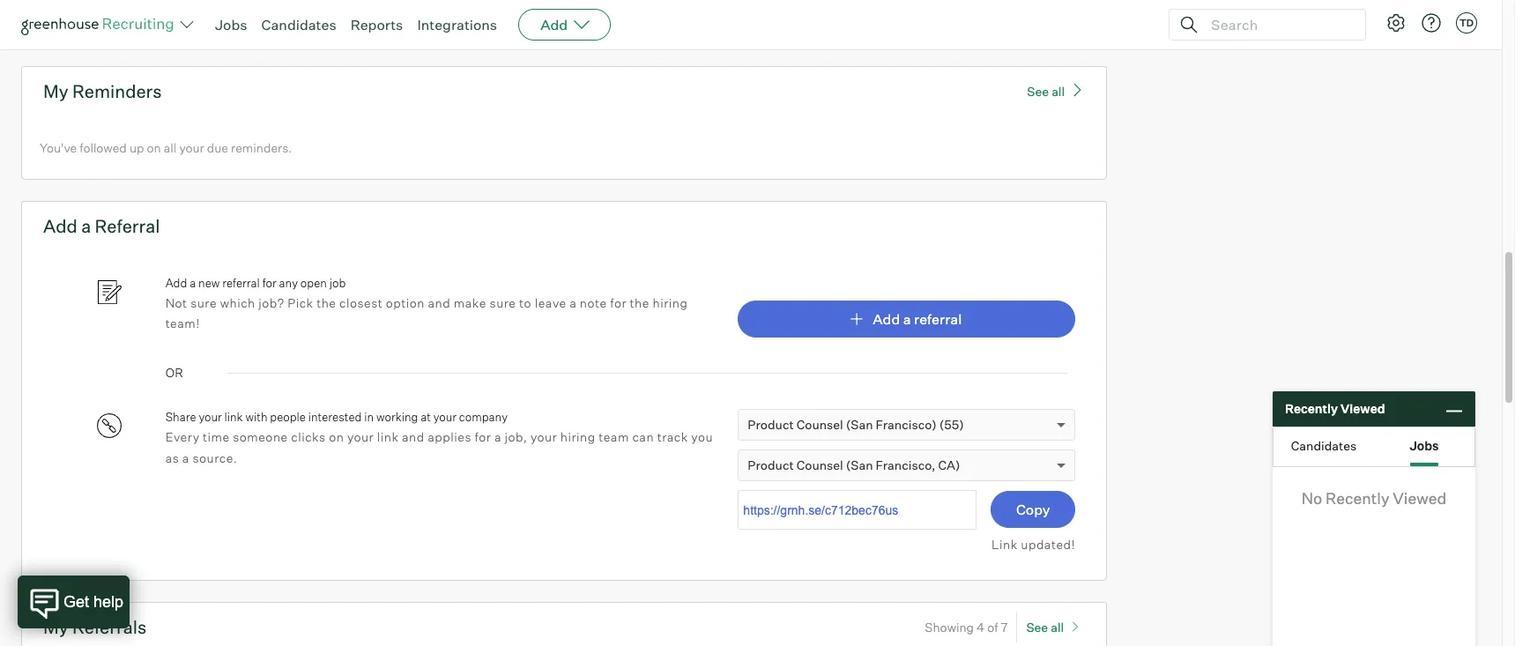 Task type: vqa. For each thing, say whether or not it's contained in the screenshot.
My Reminders
yes



Task type: locate. For each thing, give the bounding box(es) containing it.
hiring right note
[[653, 295, 688, 310]]

(san for francisco,
[[846, 458, 873, 473]]

1 vertical spatial counsel
[[796, 458, 843, 473]]

due
[[207, 140, 228, 155]]

in
[[364, 410, 374, 424]]

1 horizontal spatial to
[[519, 295, 532, 310]]

jobs link
[[215, 16, 247, 33]]

1 horizontal spatial hiring
[[653, 295, 688, 310]]

1 vertical spatial all
[[164, 140, 177, 155]]

for left the any
[[262, 276, 277, 290]]

1 horizontal spatial for
[[475, 429, 491, 444]]

reports
[[350, 16, 403, 33]]

you've followed up on all your due reminders.
[[40, 140, 292, 155]]

all
[[1052, 83, 1065, 98], [164, 140, 177, 155], [1051, 620, 1064, 635]]

to left review. on the left top of page
[[182, 5, 193, 20]]

2 counsel from the top
[[796, 458, 843, 473]]

link left with
[[224, 410, 243, 424]]

1 horizontal spatial viewed
[[1393, 488, 1447, 508]]

1 vertical spatial to
[[519, 295, 532, 310]]

1 vertical spatial product
[[748, 458, 794, 473]]

your left the due
[[179, 140, 204, 155]]

0 vertical spatial for
[[262, 276, 277, 290]]

add a referral button
[[738, 301, 1075, 338]]

add inside add a new referral for any open job not sure which job? pick the closest option and make sure to leave a note for the hiring team!
[[165, 276, 187, 290]]

1 horizontal spatial sure
[[490, 295, 516, 310]]

1 vertical spatial referral
[[914, 311, 962, 328]]

1 horizontal spatial link
[[377, 429, 399, 444]]

tab list
[[1274, 427, 1475, 466]]

any
[[279, 276, 298, 290]]

1 (san from the top
[[846, 417, 873, 432]]

showing 4 of 7
[[925, 620, 1008, 635]]

2 vertical spatial all
[[1051, 620, 1064, 635]]

link down working
[[377, 429, 399, 444]]

see for top see all link
[[1027, 83, 1049, 98]]

product counsel (san francisco, ca)
[[748, 458, 960, 473]]

2 (san from the top
[[846, 458, 873, 473]]

to left leave
[[519, 295, 532, 310]]

applies
[[428, 429, 471, 444]]

jobs left candidates link
[[215, 16, 247, 33]]

make
[[454, 295, 487, 310]]

1 the from the left
[[317, 295, 336, 310]]

add a referral link
[[738, 301, 1075, 338]]

0 horizontal spatial and
[[402, 429, 425, 444]]

the down job
[[317, 295, 336, 310]]

your
[[179, 140, 204, 155], [199, 410, 222, 424], [433, 410, 457, 424], [347, 429, 374, 444], [530, 429, 557, 444]]

0 vertical spatial hiring
[[653, 295, 688, 310]]

0 vertical spatial referral
[[222, 276, 260, 290]]

1 vertical spatial candidates
[[1291, 438, 1357, 453]]

to
[[182, 5, 193, 20], [519, 295, 532, 310]]

product for product counsel (san francisco, ca)
[[748, 458, 794, 473]]

source.
[[193, 450, 238, 465]]

hiring inside the share your link with people interested in working at your company every time someone clicks on your link and applies for a job, your hiring team can track you as a source.
[[560, 429, 595, 444]]

for down 'company'
[[475, 429, 491, 444]]

None text field
[[738, 490, 977, 530]]

0 vertical spatial (san
[[846, 417, 873, 432]]

option
[[386, 295, 425, 310]]

link
[[224, 410, 243, 424], [377, 429, 399, 444]]

as
[[165, 450, 179, 465]]

or
[[166, 365, 183, 380]]

2 vertical spatial for
[[475, 429, 491, 444]]

people
[[270, 410, 306, 424]]

1 vertical spatial jobs
[[1410, 438, 1439, 453]]

1 vertical spatial on
[[329, 429, 344, 444]]

1 vertical spatial link
[[377, 429, 399, 444]]

no
[[1302, 488, 1322, 508]]

my
[[43, 80, 68, 102], [43, 616, 68, 638]]

my left referrals
[[43, 616, 68, 638]]

1 horizontal spatial on
[[329, 429, 344, 444]]

on
[[147, 140, 161, 155], [329, 429, 344, 444]]

0 vertical spatial on
[[147, 140, 161, 155]]

1 my from the top
[[43, 80, 68, 102]]

not
[[165, 295, 187, 310]]

product for product counsel (san francisco) (55)
[[748, 417, 794, 432]]

add inside add popup button
[[540, 16, 568, 33]]

0 horizontal spatial referral
[[222, 276, 260, 290]]

0 vertical spatial and
[[428, 295, 451, 310]]

for
[[262, 276, 277, 290], [610, 295, 627, 310], [475, 429, 491, 444]]

link updated!
[[992, 537, 1075, 552]]

1 horizontal spatial and
[[428, 295, 451, 310]]

recently
[[1285, 401, 1338, 416], [1326, 488, 1389, 508]]

see all
[[1027, 83, 1065, 98], [1026, 620, 1064, 635]]

hiring left team
[[560, 429, 595, 444]]

hiring
[[653, 295, 688, 310], [560, 429, 595, 444]]

pick
[[288, 295, 313, 310]]

1 horizontal spatial jobs
[[1410, 438, 1439, 453]]

0 vertical spatial counsel
[[796, 417, 843, 432]]

0 horizontal spatial hiring
[[560, 429, 595, 444]]

0 horizontal spatial sure
[[190, 295, 217, 310]]

the
[[317, 295, 336, 310], [630, 295, 650, 310]]

counsel for francisco,
[[796, 458, 843, 473]]

all for bottommost see all link
[[1051, 620, 1064, 635]]

0 vertical spatial to
[[182, 5, 193, 20]]

see
[[1027, 83, 1049, 98], [1026, 620, 1048, 635]]

0 horizontal spatial candidates
[[261, 16, 336, 33]]

0 vertical spatial jobs
[[215, 16, 247, 33]]

for right note
[[610, 295, 627, 310]]

1 vertical spatial and
[[402, 429, 425, 444]]

product counsel (san francisco, ca) option
[[748, 458, 960, 473]]

francisco)
[[876, 417, 937, 432]]

sure down new
[[190, 295, 217, 310]]

(san down product counsel (san francisco) (55) option
[[846, 458, 873, 473]]

counsel
[[796, 417, 843, 432], [796, 458, 843, 473]]

0 vertical spatial see all link
[[1027, 81, 1085, 98]]

and down at on the left of page
[[402, 429, 425, 444]]

you
[[40, 5, 61, 20]]

job,
[[505, 429, 527, 444]]

company
[[459, 410, 508, 424]]

job?
[[259, 295, 284, 310]]

which
[[220, 295, 255, 310]]

every
[[165, 429, 200, 444]]

1 horizontal spatial referral
[[914, 311, 962, 328]]

share your link with people interested in working at your company every time someone clicks on your link and applies for a job, your hiring team can track you as a source.
[[165, 410, 713, 465]]

the right note
[[630, 295, 650, 310]]

of
[[987, 620, 998, 635]]

1 vertical spatial (san
[[846, 458, 873, 473]]

integrations
[[417, 16, 497, 33]]

(55)
[[939, 417, 964, 432]]

and
[[428, 295, 451, 310], [402, 429, 425, 444]]

0 vertical spatial see
[[1027, 83, 1049, 98]]

add for add
[[540, 16, 568, 33]]

no
[[93, 5, 107, 20]]

counsel up product counsel (san francisco, ca) option
[[796, 417, 843, 432]]

referrals
[[72, 616, 147, 638]]

a
[[81, 215, 91, 237], [190, 276, 196, 290], [570, 295, 577, 310], [903, 311, 911, 328], [494, 429, 501, 444], [182, 450, 189, 465]]

0 horizontal spatial the
[[317, 295, 336, 310]]

add a referral
[[873, 311, 962, 328]]

my reminders
[[43, 80, 162, 102]]

0 vertical spatial product
[[748, 417, 794, 432]]

0 horizontal spatial on
[[147, 140, 161, 155]]

candidates
[[261, 16, 336, 33], [1291, 438, 1357, 453]]

sure
[[190, 295, 217, 310], [490, 295, 516, 310]]

with
[[245, 410, 267, 424]]

1 vertical spatial my
[[43, 616, 68, 638]]

my for my reminders
[[43, 80, 68, 102]]

1 product from the top
[[748, 417, 794, 432]]

add a referral
[[43, 215, 160, 237]]

candidates down recently viewed
[[1291, 438, 1357, 453]]

see all for top see all link
[[1027, 83, 1065, 98]]

1 counsel from the top
[[796, 417, 843, 432]]

and inside the share your link with people interested in working at your company every time someone clicks on your link and applies for a job, your hiring team can track you as a source.
[[402, 429, 425, 444]]

2 product from the top
[[748, 458, 794, 473]]

add
[[540, 16, 568, 33], [43, 215, 77, 237], [165, 276, 187, 290], [873, 311, 900, 328]]

candidates inside tab list
[[1291, 438, 1357, 453]]

someone
[[233, 429, 288, 444]]

my up you've on the top left
[[43, 80, 68, 102]]

on down interested
[[329, 429, 344, 444]]

open
[[300, 276, 327, 290]]

0 vertical spatial all
[[1052, 83, 1065, 98]]

1 vertical spatial hiring
[[560, 429, 595, 444]]

0 horizontal spatial jobs
[[215, 16, 247, 33]]

up
[[129, 140, 144, 155]]

your up time
[[199, 410, 222, 424]]

1 vertical spatial see
[[1026, 620, 1048, 635]]

2 horizontal spatial for
[[610, 295, 627, 310]]

0 vertical spatial viewed
[[1340, 401, 1385, 416]]

td
[[1459, 17, 1474, 29]]

jobs up no recently viewed
[[1410, 438, 1439, 453]]

0 vertical spatial see all
[[1027, 83, 1065, 98]]

1 horizontal spatial the
[[630, 295, 650, 310]]

1 vertical spatial see all
[[1026, 620, 1064, 635]]

greenhouse recruiting image
[[21, 14, 180, 35]]

product
[[748, 417, 794, 432], [748, 458, 794, 473]]

(san
[[846, 417, 873, 432], [846, 458, 873, 473]]

1 horizontal spatial candidates
[[1291, 438, 1357, 453]]

referral
[[222, 276, 260, 290], [914, 311, 962, 328]]

ca)
[[938, 458, 960, 473]]

your down in
[[347, 429, 374, 444]]

0 vertical spatial link
[[224, 410, 243, 424]]

sure right the make
[[490, 295, 516, 310]]

(san for francisco)
[[846, 417, 873, 432]]

1 vertical spatial see all link
[[1026, 612, 1085, 643]]

jobs
[[215, 16, 247, 33], [1410, 438, 1439, 453]]

counsel down product counsel (san francisco) (55) option
[[796, 458, 843, 473]]

0 horizontal spatial viewed
[[1340, 401, 1385, 416]]

2 the from the left
[[630, 295, 650, 310]]

applications
[[110, 5, 179, 20]]

add inside add a referral button
[[873, 311, 900, 328]]

see all link
[[1027, 81, 1085, 98], [1026, 612, 1085, 643]]

candidates right "jobs" link
[[261, 16, 336, 33]]

and left the make
[[428, 295, 451, 310]]

(san up product counsel (san francisco, ca) option
[[846, 417, 873, 432]]

0 vertical spatial my
[[43, 80, 68, 102]]

on right "up"
[[147, 140, 161, 155]]

2 my from the top
[[43, 616, 68, 638]]



Task type: describe. For each thing, give the bounding box(es) containing it.
you
[[691, 429, 713, 444]]

you have no applications to review.
[[40, 5, 236, 20]]

working
[[376, 410, 418, 424]]

integrations link
[[417, 16, 497, 33]]

showing
[[925, 620, 974, 635]]

closest
[[339, 295, 383, 310]]

0 vertical spatial candidates
[[261, 16, 336, 33]]

team
[[599, 429, 629, 444]]

link
[[992, 537, 1018, 552]]

Search text field
[[1207, 12, 1349, 37]]

product counsel (san francisco) (55) option
[[748, 417, 964, 432]]

new
[[198, 276, 220, 290]]

0 horizontal spatial for
[[262, 276, 277, 290]]

my for my referrals
[[43, 616, 68, 638]]

no recently viewed
[[1302, 488, 1447, 508]]

configure image
[[1385, 12, 1407, 33]]

updated!
[[1021, 537, 1075, 552]]

your right job,
[[530, 429, 557, 444]]

note
[[580, 295, 607, 310]]

share
[[165, 410, 196, 424]]

0 vertical spatial recently
[[1285, 401, 1338, 416]]

copy button
[[991, 491, 1075, 528]]

leave
[[535, 295, 566, 310]]

2 sure from the left
[[490, 295, 516, 310]]

add for add a new referral for any open job not sure which job? pick the closest option and make sure to leave a note for the hiring team!
[[165, 276, 187, 290]]

7
[[1001, 620, 1008, 635]]

hiring inside add a new referral for any open job not sure which job? pick the closest option and make sure to leave a note for the hiring team!
[[653, 295, 688, 310]]

you've
[[40, 140, 77, 155]]

have
[[64, 5, 90, 20]]

and inside add a new referral for any open job not sure which job? pick the closest option and make sure to leave a note for the hiring team!
[[428, 295, 451, 310]]

your right at on the left of page
[[433, 410, 457, 424]]

at
[[421, 410, 431, 424]]

my referrals
[[43, 616, 147, 638]]

referral inside add a new referral for any open job not sure which job? pick the closest option and make sure to leave a note for the hiring team!
[[222, 276, 260, 290]]

reminders.
[[231, 140, 292, 155]]

can
[[632, 429, 654, 444]]

1 sure from the left
[[190, 295, 217, 310]]

review.
[[196, 5, 236, 20]]

copy
[[1016, 501, 1050, 518]]

referral
[[95, 215, 160, 237]]

0 horizontal spatial to
[[182, 5, 193, 20]]

see all for bottommost see all link
[[1026, 620, 1064, 635]]

candidates link
[[261, 16, 336, 33]]

for inside the share your link with people interested in working at your company every time someone clicks on your link and applies for a job, your hiring team can track you as a source.
[[475, 429, 491, 444]]

on inside the share your link with people interested in working at your company every time someone clicks on your link and applies for a job, your hiring team can track you as a source.
[[329, 429, 344, 444]]

tab list containing candidates
[[1274, 427, 1475, 466]]

referral inside button
[[914, 311, 962, 328]]

interested
[[308, 410, 362, 424]]

add a new referral for any open job not sure which job? pick the closest option and make sure to leave a note for the hiring team!
[[165, 276, 688, 331]]

time
[[203, 429, 230, 444]]

job
[[329, 276, 346, 290]]

see for bottommost see all link
[[1026, 620, 1048, 635]]

team!
[[165, 316, 200, 331]]

recently viewed
[[1285, 401, 1385, 416]]

reminders
[[72, 80, 162, 102]]

to inside add a new referral for any open job not sure which job? pick the closest option and make sure to leave a note for the hiring team!
[[519, 295, 532, 310]]

add for add a referral
[[43, 215, 77, 237]]

1 vertical spatial for
[[610, 295, 627, 310]]

followed
[[80, 140, 127, 155]]

add button
[[518, 9, 611, 41]]

a inside button
[[903, 311, 911, 328]]

4
[[977, 620, 985, 635]]

counsel for francisco)
[[796, 417, 843, 432]]

1 vertical spatial viewed
[[1393, 488, 1447, 508]]

clicks
[[291, 429, 326, 444]]

reports link
[[350, 16, 403, 33]]

francisco,
[[876, 458, 935, 473]]

jobs inside tab list
[[1410, 438, 1439, 453]]

0 horizontal spatial link
[[224, 410, 243, 424]]

td button
[[1452, 9, 1481, 37]]

1 vertical spatial recently
[[1326, 488, 1389, 508]]

add for add a referral
[[873, 311, 900, 328]]

td button
[[1456, 12, 1477, 33]]

product counsel (san francisco) (55)
[[748, 417, 964, 432]]

all for top see all link
[[1052, 83, 1065, 98]]

track
[[657, 429, 688, 444]]



